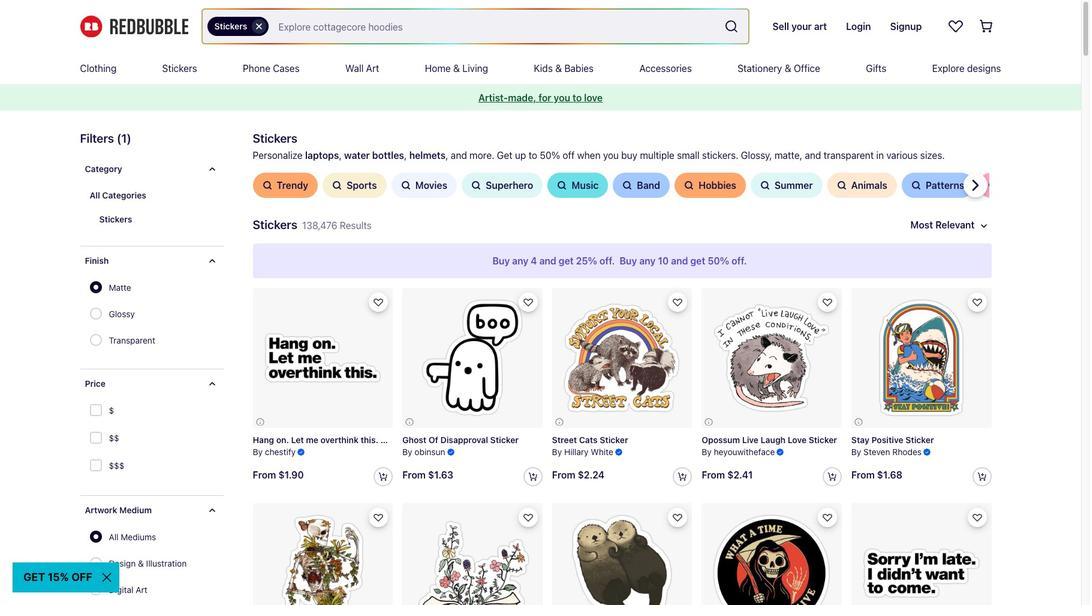 Task type: describe. For each thing, give the bounding box(es) containing it.
laptops
[[305, 150, 339, 161]]

50% inside 'stickers personalize laptops , water bottles , helmets , and more. get up to 50% off when you buy multiple small stickers. glossy, matte, and transparent in various sizes.'
[[540, 150, 560, 161]]

bottles
[[372, 150, 404, 161]]

1 horizontal spatial 50%
[[708, 255, 729, 266]]

wall
[[345, 63, 364, 74]]

from $1.90
[[253, 470, 304, 481]]

get
[[497, 150, 513, 161]]

stickers.
[[702, 150, 739, 161]]

$1.90
[[278, 470, 304, 481]]

filters
[[80, 131, 114, 145]]

glossy,
[[741, 150, 772, 161]]

all for all mediums
[[109, 532, 118, 542]]

and right 10
[[671, 255, 688, 266]]

by chestify
[[253, 447, 296, 457]]

hobbies
[[699, 180, 736, 191]]

obinsun
[[415, 447, 445, 457]]

all mediums
[[109, 532, 156, 542]]

from for from $1.63
[[402, 470, 426, 481]]

stay positive sticker image
[[851, 288, 992, 428]]

stationery & office link
[[738, 53, 820, 84]]

from $2.24
[[552, 470, 604, 481]]

stay positive sticker
[[851, 435, 934, 445]]

flowers growing from book  sticker image
[[402, 503, 543, 605]]

and right 4
[[539, 255, 556, 266]]

to inside 'stickers personalize laptops , water bottles , helmets , and more. get up to 50% off when you buy multiple small stickers. glossy, matte, and transparent in various sizes.'
[[529, 150, 537, 161]]

design & illustration
[[109, 558, 187, 568]]

3 sticker from the left
[[809, 435, 837, 445]]

love
[[788, 435, 807, 445]]

stickers inside menu bar
[[162, 63, 197, 74]]

finish button
[[80, 246, 224, 275]]

opossum live laugh love sticker
[[702, 435, 837, 445]]

explore
[[932, 63, 965, 74]]

movies link
[[391, 173, 457, 198]]

what a time to be alive sticker image
[[702, 503, 842, 605]]

personalize
[[253, 150, 303, 161]]

trendy link
[[253, 173, 318, 198]]

designs
[[967, 63, 1001, 74]]

multiple
[[640, 150, 675, 161]]

for
[[539, 92, 551, 103]]

sports
[[347, 180, 377, 191]]

steven
[[864, 447, 890, 457]]

this.
[[361, 435, 378, 445]]

sizes.
[[920, 150, 945, 161]]

water
[[344, 150, 370, 161]]

& for illustration
[[138, 558, 144, 568]]

explore designs
[[932, 63, 1001, 74]]

cases
[[273, 63, 300, 74]]

categories
[[102, 190, 146, 200]]

wall art link
[[345, 53, 379, 84]]

none checkbox inside price group
[[90, 459, 104, 474]]

illustration
[[146, 558, 187, 568]]

from for from $2.41
[[702, 470, 725, 481]]

ghost
[[402, 435, 427, 445]]

stickers personalize laptops , water bottles , helmets , and more. get up to 50% off when you buy multiple small stickers. glossy, matte, and transparent in various sizes.
[[253, 131, 945, 161]]

of
[[429, 435, 438, 445]]

by for from $1.63
[[402, 447, 412, 457]]

artwork medium option group
[[90, 525, 207, 605]]

movies
[[415, 180, 447, 191]]

0 horizontal spatial you
[[554, 92, 570, 103]]

phone cases
[[243, 63, 300, 74]]

small
[[677, 150, 700, 161]]

water bottles link
[[344, 150, 404, 161]]

off
[[563, 150, 575, 161]]

wall art
[[345, 63, 379, 74]]

artwork medium
[[85, 505, 152, 515]]

4 sticker from the left
[[600, 435, 628, 445]]

stickers link
[[162, 53, 197, 84]]

accessories link
[[639, 53, 692, 84]]

bones and botany sticker image
[[253, 503, 393, 605]]

from $2.41
[[702, 470, 753, 481]]

from $1.68
[[851, 470, 903, 481]]

$1.63
[[428, 470, 453, 481]]

gifts link
[[866, 53, 887, 84]]

artist-made, for you to love link
[[478, 92, 603, 103]]

2 sticker from the left
[[490, 435, 519, 445]]

1 sticker from the left
[[381, 435, 409, 445]]

phone cases link
[[243, 53, 300, 84]]

1 get from the left
[[559, 255, 574, 266]]

redbubble logo image
[[80, 15, 188, 37]]

in
[[876, 150, 884, 161]]

buy any 4 and get 25% off. buy any 10 and get 50% off.
[[492, 255, 747, 266]]

2 get from the left
[[690, 255, 705, 266]]

stickers 138,476 results
[[253, 218, 372, 231]]

1 vertical spatial stickers button
[[90, 207, 224, 231]]

& for office
[[785, 63, 791, 74]]

results
[[340, 220, 372, 231]]

by hillary white
[[552, 447, 613, 457]]

positive
[[872, 435, 904, 445]]

patterns link
[[902, 173, 974, 198]]

stickers inside field
[[214, 21, 247, 31]]

white
[[591, 447, 613, 457]]

by for from $1.90
[[253, 447, 263, 457]]

by obinsun
[[402, 447, 445, 457]]

explore designs link
[[932, 53, 1001, 84]]

and right matte, at the right of page
[[805, 150, 821, 161]]

various
[[886, 150, 918, 161]]

on.
[[276, 435, 289, 445]]

kids & babies link
[[534, 53, 594, 84]]

design
[[109, 558, 136, 568]]

ghost of disapproval sticker image
[[402, 288, 543, 428]]

$2.24
[[578, 470, 604, 481]]

matte
[[109, 282, 131, 293]]



Task type: vqa. For each thing, say whether or not it's contained in the screenshot.


Task type: locate. For each thing, give the bounding box(es) containing it.
stickers button down categories
[[90, 207, 224, 231]]

1 buy from the left
[[492, 255, 510, 266]]

filters ( 1 )
[[80, 131, 131, 145]]

stickers
[[214, 21, 247, 31], [162, 63, 197, 74], [253, 131, 297, 145], [99, 214, 132, 224], [253, 218, 297, 231]]

by for from $2.41
[[702, 447, 712, 457]]

love
[[584, 92, 603, 103]]

any
[[512, 255, 528, 266], [639, 255, 656, 266]]

all inside artwork medium option group
[[109, 532, 118, 542]]

by down street
[[552, 447, 562, 457]]

from down by obinsun
[[402, 470, 426, 481]]

up
[[515, 150, 526, 161]]

0 vertical spatial 50%
[[540, 150, 560, 161]]

0 horizontal spatial ,
[[339, 150, 342, 161]]

art right wall
[[366, 63, 379, 74]]

ghost of disapproval sticker
[[402, 435, 519, 445]]

& right 'kids'
[[555, 63, 562, 74]]

buy left 10
[[620, 255, 637, 266]]

art right digital
[[136, 585, 147, 595]]

any left 10
[[639, 255, 656, 266]]

you right for
[[554, 92, 570, 103]]

stay
[[851, 435, 869, 445]]

price group
[[88, 398, 124, 481]]

kids
[[534, 63, 553, 74]]

babies
[[564, 63, 594, 74]]

1 any from the left
[[512, 255, 528, 266]]

heyouwitheface
[[714, 447, 775, 457]]

you inside 'stickers personalize laptops , water bottles , helmets , and more. get up to 50% off when you buy multiple small stickers. glossy, matte, and transparent in various sizes.'
[[603, 150, 619, 161]]

from for from $2.24
[[552, 470, 575, 481]]

1 vertical spatial art
[[136, 585, 147, 595]]

1 horizontal spatial get
[[690, 255, 705, 266]]

superhero link
[[462, 173, 543, 198]]

3 from from the left
[[702, 470, 725, 481]]

2 from from the left
[[402, 470, 426, 481]]

transparent
[[109, 335, 155, 345]]

art
[[366, 63, 379, 74], [136, 585, 147, 595]]

4
[[531, 255, 537, 266]]

sticker up white
[[600, 435, 628, 445]]

, left water
[[339, 150, 342, 161]]

from down hillary
[[552, 470, 575, 481]]

50%
[[540, 150, 560, 161], [708, 255, 729, 266]]

artist-
[[478, 92, 508, 103]]

&
[[453, 63, 460, 74], [555, 63, 562, 74], [785, 63, 791, 74], [138, 558, 144, 568]]

accessories
[[639, 63, 692, 74]]

patterns
[[926, 180, 964, 191]]

by down hang
[[253, 447, 263, 457]]

all categories button
[[80, 183, 224, 207]]

1 horizontal spatial art
[[366, 63, 379, 74]]

street cats sticker
[[552, 435, 628, 445]]

from down by chestify
[[253, 470, 276, 481]]

& right design in the bottom left of the page
[[138, 558, 144, 568]]

helmets link
[[409, 150, 446, 161]]

menu bar
[[80, 53, 1001, 84]]

$2.41
[[727, 470, 753, 481]]

0 horizontal spatial any
[[512, 255, 528, 266]]

sticker right love in the bottom of the page
[[809, 435, 837, 445]]

& left living on the left top of page
[[453, 63, 460, 74]]

hang on. let me overthink this. sticker image
[[253, 288, 393, 428]]

helmets
[[409, 150, 446, 161]]

4 from from the left
[[552, 470, 575, 481]]

2 buy from the left
[[620, 255, 637, 266]]

artwork medium button
[[80, 496, 224, 525]]

clothing
[[80, 63, 116, 74]]

stationery & office
[[738, 63, 820, 74]]

2 horizontal spatial ,
[[446, 150, 448, 161]]

& inside artwork medium option group
[[138, 558, 144, 568]]

by down ghost
[[402, 447, 412, 457]]

menu bar containing clothing
[[80, 53, 1001, 84]]

stickers inside 'stickers personalize laptops , water bottles , helmets , and more. get up to 50% off when you buy multiple small stickers. glossy, matte, and transparent in various sizes.'
[[253, 131, 297, 145]]

Search term search field
[[269, 10, 720, 43]]

sticker right disapproval
[[490, 435, 519, 445]]

chestify
[[265, 447, 296, 457]]

& inside stationery & office link
[[785, 63, 791, 74]]

from for from $1.68
[[851, 470, 875, 481]]

10
[[658, 255, 669, 266]]

, up movies
[[446, 150, 448, 161]]

3 by from the left
[[702, 447, 712, 457]]

and
[[451, 150, 467, 161], [805, 150, 821, 161], [539, 255, 556, 266], [671, 255, 688, 266]]

1 from from the left
[[253, 470, 276, 481]]

0 horizontal spatial all
[[90, 190, 100, 200]]

clothing link
[[80, 53, 116, 84]]

1 , from the left
[[339, 150, 342, 161]]

& left office
[[785, 63, 791, 74]]

you left buy
[[603, 150, 619, 161]]

2 by from the left
[[402, 447, 412, 457]]

transparent
[[824, 150, 874, 161]]

0 vertical spatial to
[[573, 92, 582, 103]]

all for all categories
[[90, 190, 100, 200]]

hang
[[253, 435, 274, 445]]

music link
[[548, 173, 608, 198]]

glossy
[[109, 309, 135, 319]]

1 horizontal spatial any
[[639, 255, 656, 266]]

138,476 results element
[[61, 130, 1046, 605]]

all categories
[[90, 190, 146, 200]]

all left mediums on the bottom of the page
[[109, 532, 118, 542]]

any left 4
[[512, 255, 528, 266]]

by
[[253, 447, 263, 457], [402, 447, 412, 457], [702, 447, 712, 457], [552, 447, 562, 457], [851, 447, 861, 457]]

2 off. from the left
[[732, 255, 747, 266]]

digital art
[[109, 585, 147, 595]]

1 horizontal spatial off.
[[732, 255, 747, 266]]

0 horizontal spatial 50%
[[540, 150, 560, 161]]

by for from $2.24
[[552, 447, 562, 457]]

from left the $2.41
[[702, 470, 725, 481]]

summer
[[775, 180, 813, 191]]

medium
[[119, 505, 152, 515]]

& inside home & living link
[[453, 63, 460, 74]]

from $1.63
[[402, 470, 453, 481]]

category button
[[80, 155, 224, 183]]

2 any from the left
[[639, 255, 656, 266]]

street cats sticker image
[[552, 288, 692, 428]]

0 horizontal spatial buy
[[492, 255, 510, 266]]

you
[[554, 92, 570, 103], [603, 150, 619, 161]]

off.
[[600, 255, 615, 266], [732, 255, 747, 266]]

1 vertical spatial 50%
[[708, 255, 729, 266]]

buy
[[621, 150, 638, 161]]

buy
[[492, 255, 510, 266], [620, 255, 637, 266]]

to left love
[[573, 92, 582, 103]]

from for from $1.90
[[253, 470, 276, 481]]

and left more.
[[451, 150, 467, 161]]

let
[[291, 435, 304, 445]]

by for from $1.68
[[851, 447, 861, 457]]

0 horizontal spatial to
[[529, 150, 537, 161]]

, left helmets
[[404, 150, 407, 161]]

art for digital art
[[136, 585, 147, 595]]

0 vertical spatial you
[[554, 92, 570, 103]]

gifts
[[866, 63, 887, 74]]

disapproval
[[440, 435, 488, 445]]

sorry i'm late. i didn't want to come. sticker image
[[851, 503, 992, 605]]

3 , from the left
[[446, 150, 448, 161]]

Stickers field
[[202, 10, 749, 43]]

2 , from the left
[[404, 150, 407, 161]]

stationery
[[738, 63, 782, 74]]

& for living
[[453, 63, 460, 74]]

art inside option group
[[136, 585, 147, 595]]

band
[[637, 180, 660, 191]]

0 vertical spatial art
[[366, 63, 379, 74]]

mediums
[[121, 532, 156, 542]]

5 by from the left
[[851, 447, 861, 457]]

stickers button up phone
[[207, 17, 269, 36]]

all
[[90, 190, 100, 200], [109, 532, 118, 542]]

art inside menu bar
[[366, 63, 379, 74]]

0 vertical spatial stickers button
[[207, 17, 269, 36]]

band link
[[613, 173, 670, 198]]

hillary
[[564, 447, 589, 457]]

hobbies link
[[675, 173, 746, 198]]

1 horizontal spatial buy
[[620, 255, 637, 266]]

all inside button
[[90, 190, 100, 200]]

opossum live laugh love sticker image
[[702, 288, 842, 428]]

sticker up rhodes
[[906, 435, 934, 445]]

artist-made, for you to love
[[478, 92, 603, 103]]

by down 'stay'
[[851, 447, 861, 457]]

office
[[794, 63, 820, 74]]

finish
[[85, 255, 109, 266]]

live
[[742, 435, 759, 445]]

significant otters - otters holding hands sticker image
[[552, 503, 692, 605]]

to right up
[[529, 150, 537, 161]]

made,
[[508, 92, 536, 103]]

artwork
[[85, 505, 117, 515]]

1 by from the left
[[253, 447, 263, 457]]

sticker right this.
[[381, 435, 409, 445]]

more.
[[470, 150, 494, 161]]

animals
[[851, 180, 887, 191]]

stickers button inside field
[[207, 17, 269, 36]]

finish option group
[[90, 275, 162, 354]]

5 from from the left
[[851, 470, 875, 481]]

50% left "off"
[[540, 150, 560, 161]]

1 horizontal spatial to
[[573, 92, 582, 103]]

None radio
[[90, 281, 102, 293], [90, 308, 102, 320], [90, 334, 102, 346], [90, 531, 102, 543], [90, 281, 102, 293], [90, 308, 102, 320], [90, 334, 102, 346], [90, 531, 102, 543]]

0 horizontal spatial get
[[559, 255, 574, 266]]

0 horizontal spatial off.
[[600, 255, 615, 266]]

(
[[117, 131, 121, 145]]

50% right 10
[[708, 255, 729, 266]]

street
[[552, 435, 577, 445]]

None checkbox
[[90, 404, 104, 419], [90, 432, 104, 446], [90, 404, 104, 419], [90, 432, 104, 446]]

buy left 4
[[492, 255, 510, 266]]

& inside kids & babies link
[[555, 63, 562, 74]]

rhodes
[[892, 447, 922, 457]]

None checkbox
[[90, 459, 104, 474]]

1 horizontal spatial ,
[[404, 150, 407, 161]]

1 vertical spatial you
[[603, 150, 619, 161]]

1 horizontal spatial all
[[109, 532, 118, 542]]

25%
[[576, 255, 597, 266]]

home & living link
[[425, 53, 488, 84]]

0 vertical spatial all
[[90, 190, 100, 200]]

category
[[85, 164, 122, 174]]

superhero
[[486, 180, 533, 191]]

by down 'opossum'
[[702, 447, 712, 457]]

1 horizontal spatial you
[[603, 150, 619, 161]]

overthink
[[321, 435, 359, 445]]

5 sticker from the left
[[906, 435, 934, 445]]

1 vertical spatial all
[[109, 532, 118, 542]]

1 off. from the left
[[600, 255, 615, 266]]

get right 10
[[690, 255, 705, 266]]

art for wall art
[[366, 63, 379, 74]]

all down category
[[90, 190, 100, 200]]

laptops link
[[305, 150, 339, 161]]

0 horizontal spatial art
[[136, 585, 147, 595]]

get left 25% at right
[[559, 255, 574, 266]]

1 vertical spatial to
[[529, 150, 537, 161]]

4 by from the left
[[552, 447, 562, 457]]

& for babies
[[555, 63, 562, 74]]

from left $1.68
[[851, 470, 875, 481]]

hang on. let me overthink this. sticker
[[253, 435, 409, 445]]



